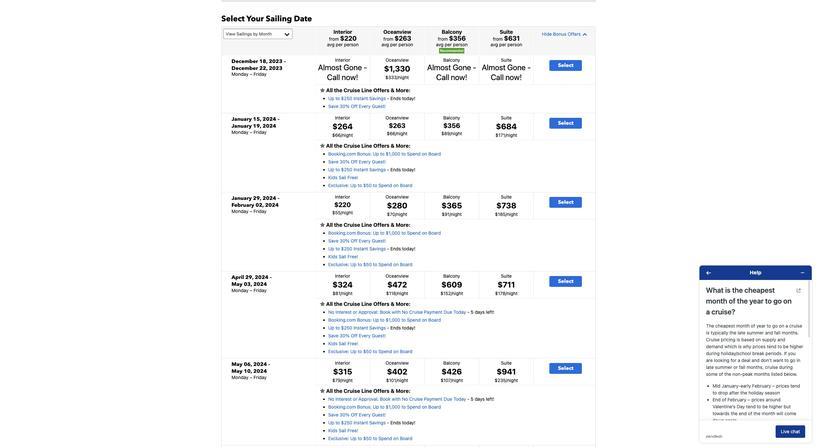 Task type: describe. For each thing, give the bounding box(es) containing it.
2 january from the top
[[232, 123, 252, 130]]

line for $315
[[362, 388, 372, 394]]

save inside no interest or approval: book with no cruise payment due today -                         5 days left! booking.com bonus: up to $1,000 to spend on board up to $250 instant savings -             ends today! save 30% off every guest! kids sail free! exclusive: up to $50 to spend on board
[[328, 333, 339, 339]]

interior $324 $81 / night
[[333, 273, 353, 296]]

night for $264
[[342, 132, 353, 138]]

more: for $263
[[396, 143, 411, 149]]

exclusive: inside no interest or approval: book with no cruise payment due today -                         5 days left! booking.com bonus: up to $1,000 to spend on board save 30% off every guest! up to $250 instant savings -             ends today! kids sail free! exclusive: up to $50 to spend on board
[[328, 436, 349, 442]]

star image for $324
[[320, 302, 325, 307]]

1 sail from the top
[[339, 175, 346, 180]]

every inside no interest or approval: book with no cruise payment due today -                         5 days left! booking.com bonus: up to $1,000 to spend on board up to $250 instant savings -             ends today! save 30% off every guest! kids sail free! exclusive: up to $50 to spend on board
[[359, 333, 371, 339]]

no down "$79"
[[328, 397, 335, 402]]

4 exclusive: up to $50 to spend on board link from the top
[[328, 436, 413, 442]]

2 $50 from the top
[[363, 262, 372, 267]]

balcony $356 $89 / night
[[442, 115, 462, 136]]

$79
[[333, 378, 341, 384]]

off inside up to $250 instant savings -             ends today! save 30% off every guest!
[[351, 103, 358, 109]]

2 booking.com from the top
[[328, 230, 356, 236]]

$171
[[496, 132, 505, 138]]

/ for $1,330
[[397, 74, 398, 80]]

1 exclusive: from the top
[[328, 183, 349, 188]]

suite almost gone - call now!
[[482, 57, 531, 82]]

1 bonus: from the top
[[357, 151, 372, 157]]

select link for $711
[[550, 276, 582, 287]]

$70
[[387, 212, 395, 217]]

all the cruise line offers & more: for $220
[[325, 222, 411, 228]]

3 $250 from the top
[[341, 246, 353, 252]]

balcony from $356 avg per person
[[436, 29, 468, 47]]

$250 inside no interest or approval: book with no cruise payment due today -                         5 days left! booking.com bonus: up to $1,000 to spend on board save 30% off every guest! up to $250 instant savings -             ends today! kids sail free! exclusive: up to $50 to spend on board
[[341, 420, 353, 426]]

2 december from the top
[[232, 65, 258, 72]]

book for $472
[[380, 310, 391, 315]]

interior for $324
[[335, 273, 350, 279]]

interior for from
[[334, 29, 352, 35]]

hide bonus offers
[[542, 31, 581, 37]]

oceanview $472 $118 / night
[[386, 273, 409, 296]]

$91
[[442, 212, 450, 217]]

free! inside no interest or approval: book with no cruise payment due today -                         5 days left! booking.com bonus: up to $1,000 to spend on board save 30% off every guest! up to $250 instant savings -             ends today! kids sail free! exclusive: up to $50 to spend on board
[[348, 428, 358, 434]]

save inside no interest or approval: book with no cruise payment due today -                         5 days left! booking.com bonus: up to $1,000 to spend on board save 30% off every guest! up to $250 instant savings -             ends today! kids sail free! exclusive: up to $50 to spend on board
[[328, 412, 339, 418]]

no interest or approval: book with no cruise payment due today -                         5 days left! booking.com bonus: up to $1,000 to spend on board save 30% off every guest! up to $250 instant savings -             ends today! kids sail free! exclusive: up to $50 to spend on board
[[328, 397, 495, 442]]

$365
[[442, 201, 462, 210]]

star image
[[320, 389, 325, 394]]

night for $426
[[452, 378, 463, 384]]

2 save from the top
[[328, 159, 339, 165]]

$250 inside no interest or approval: book with no cruise payment due today -                         5 days left! booking.com bonus: up to $1,000 to spend on board up to $250 instant savings -             ends today! save 30% off every guest! kids sail free! exclusive: up to $50 to spend on board
[[341, 325, 353, 331]]

night for $684
[[507, 132, 518, 138]]

january 29, 2024 – february 02, 2024 monday – friday
[[232, 195, 280, 214]]

$118
[[386, 291, 396, 296]]

oceanview from $263 avg per person
[[382, 29, 413, 47]]

february
[[232, 202, 254, 209]]

up to $250 instant savings link for $264
[[328, 167, 386, 172]]

offers for $365
[[374, 222, 390, 228]]

monday for almost gone - call now!
[[232, 71, 249, 77]]

night for $365
[[451, 212, 462, 217]]

$684
[[496, 122, 517, 131]]

/ for $365
[[450, 212, 451, 217]]

suite for almost
[[501, 57, 512, 63]]

/ for $426
[[451, 378, 452, 384]]

save 30% off every guest! link for $264
[[328, 159, 386, 165]]

22,
[[260, 65, 268, 72]]

cruise for $264
[[344, 143, 360, 149]]

cruise inside no interest or approval: book with no cruise payment due today -                         5 days left! booking.com bonus: up to $1,000 to spend on board save 30% off every guest! up to $250 instant savings -             ends today! kids sail free! exclusive: up to $50 to spend on board
[[409, 397, 423, 402]]

instant inside no interest or approval: book with no cruise payment due today -                         5 days left! booking.com bonus: up to $1,000 to spend on board up to $250 instant savings -             ends today! save 30% off every guest! kids sail free! exclusive: up to $50 to spend on board
[[354, 325, 368, 331]]

today! inside up to $250 instant savings -             ends today! save 30% off every guest!
[[402, 95, 416, 101]]

oceanview $402 $101 / night
[[386, 361, 409, 384]]

view sailings by month
[[226, 31, 272, 36]]

30% inside no interest or approval: book with no cruise payment due today -                         5 days left! booking.com bonus: up to $1,000 to spend on board up to $250 instant savings -             ends today! save 30% off every guest! kids sail free! exclusive: up to $50 to spend on board
[[340, 333, 350, 339]]

offers for almost gone - call now!
[[374, 87, 390, 93]]

4 kids sail free! link from the top
[[328, 428, 358, 434]]

3 booking.com bonus: up to $1,000 to spend on board link from the top
[[328, 317, 441, 323]]

suite $711 $178 / night
[[495, 273, 518, 296]]

interior $220 $55 / night
[[333, 194, 353, 216]]

monday for $315
[[232, 375, 249, 381]]

person for $356
[[453, 42, 468, 47]]

to inside up to $250 instant savings -             ends today! save 30% off every guest!
[[336, 95, 340, 101]]

the for $315
[[334, 388, 343, 394]]

friday for $315
[[254, 375, 267, 381]]

suite from $631 avg per person
[[491, 29, 523, 47]]

$107
[[441, 378, 451, 384]]

$89
[[442, 131, 450, 136]]

$402
[[387, 368, 408, 377]]

more: for $1,330
[[396, 87, 411, 93]]

oceanview $1,330 $333 / night
[[384, 57, 411, 80]]

& for $1,330
[[391, 87, 395, 93]]

$609
[[442, 280, 462, 290]]

sailing list element
[[222, 55, 596, 449]]

3 every from the top
[[359, 238, 371, 244]]

$356 inside balcony from $356 avg per person
[[449, 35, 466, 42]]

every inside no interest or approval: book with no cruise payment due today -                         5 days left! booking.com bonus: up to $1,000 to spend on board save 30% off every guest! up to $250 instant savings -             ends today! kids sail free! exclusive: up to $50 to spend on board
[[359, 412, 371, 418]]

recommended image
[[440, 48, 465, 54]]

oceanview for $263
[[386, 115, 409, 121]]

from for $356
[[438, 36, 448, 42]]

gone for suite almost gone - call now!
[[508, 63, 526, 72]]

hide
[[542, 31, 552, 37]]

2 bonus: from the top
[[357, 230, 372, 236]]

hide bonus offers link
[[536, 28, 594, 40]]

19,
[[253, 123, 261, 130]]

cruise for $220
[[344, 222, 360, 228]]

$66 for $264
[[332, 132, 341, 138]]

& for $263
[[391, 143, 395, 149]]

by
[[253, 31, 258, 36]]

almost for balcony almost gone - call now!
[[427, 63, 451, 72]]

/ for $220
[[341, 210, 342, 216]]

night for $609
[[453, 291, 463, 296]]

3 today! from the top
[[402, 246, 416, 252]]

instant inside no interest or approval: book with no cruise payment due today -                         5 days left! booking.com bonus: up to $1,000 to spend on board save 30% off every guest! up to $250 instant savings -             ends today! kids sail free! exclusive: up to $50 to spend on board
[[354, 420, 368, 426]]

$426
[[442, 368, 462, 377]]

now! for suite almost gone - call now!
[[506, 73, 522, 82]]

5 save 30% off every guest! link from the top
[[328, 412, 386, 418]]

29, for $324
[[245, 274, 254, 281]]

the for $220
[[334, 222, 343, 228]]

/ for $324
[[341, 291, 342, 296]]

with for $472
[[392, 310, 401, 315]]

cruise for $324
[[344, 301, 360, 307]]

2 exclusive: up to $50 to spend on board link from the top
[[328, 262, 413, 267]]

free! inside no interest or approval: book with no cruise payment due today -                         5 days left! booking.com bonus: up to $1,000 to spend on board up to $250 instant savings -             ends today! save 30% off every guest! kids sail free! exclusive: up to $50 to spend on board
[[348, 341, 358, 347]]

$941
[[497, 368, 516, 377]]

$235
[[495, 378, 506, 384]]

suite $738 $185 / night
[[495, 194, 518, 217]]

april
[[232, 274, 244, 281]]

no down $472
[[402, 310, 408, 315]]

sailing
[[266, 13, 292, 24]]

december 18, 2023 – december 22, 2023 monday – friday
[[232, 58, 286, 77]]

3 guest! from the top
[[372, 238, 386, 244]]

- inside interior almost gone - call now!
[[364, 63, 367, 72]]

may 06, 2024 – may 10, 2024 monday – friday
[[232, 361, 271, 381]]

2 $1,000 from the top
[[386, 230, 401, 236]]

select for $711
[[558, 278, 574, 285]]

avg for $220
[[327, 42, 335, 47]]

january 15, 2024 – january 19, 2024 monday – friday
[[232, 116, 280, 135]]

balcony $609 $152 / night
[[441, 273, 463, 296]]

$263 inside oceanview $263 $66 / night
[[389, 122, 406, 129]]

1 booking.com from the top
[[328, 151, 356, 157]]

- inside up to $250 instant savings -             ends today! save 30% off every guest!
[[387, 95, 389, 101]]

savings inside no interest or approval: book with no cruise payment due today -                         5 days left! booking.com bonus: up to $1,000 to spend on board save 30% off every guest! up to $250 instant savings -             ends today! kids sail free! exclusive: up to $50 to spend on board
[[370, 420, 386, 426]]

2 may from the top
[[232, 361, 243, 368]]

guest! inside up to $250 instant savings -             ends today! save 30% off every guest!
[[372, 103, 386, 109]]

3 ends from the top
[[391, 246, 401, 252]]

2 booking.com bonus: up to $1,000 to spend on board link from the top
[[328, 230, 441, 236]]

1 kids from the top
[[328, 175, 338, 180]]

select for $941
[[558, 365, 574, 372]]

3 kids sail free! link from the top
[[328, 341, 358, 347]]

up to $250 instant savings -             ends today! save 30% off every guest!
[[328, 95, 416, 109]]

night for $356
[[452, 131, 462, 136]]

night for $472
[[398, 291, 408, 296]]

/ for $263
[[396, 131, 397, 136]]

15,
[[253, 116, 261, 123]]

every inside up to $250 instant savings -             ends today! save 30% off every guest!
[[359, 103, 371, 109]]

suite $684 $171 / night
[[496, 115, 518, 138]]

photo gallery image thumbnails navigation
[[221, 0, 596, 2]]

2 free! from the top
[[348, 254, 358, 260]]

select link for $941
[[550, 364, 582, 374]]

1 2023 from the top
[[269, 58, 283, 65]]

view sailings by month link
[[223, 29, 293, 39]]

oceanview $280 $70 / night
[[386, 194, 409, 217]]

may for $315
[[232, 368, 243, 375]]

select your sailing date
[[221, 13, 312, 24]]

january for $220
[[232, 195, 252, 202]]

oceanview for from
[[384, 29, 412, 35]]

02,
[[256, 202, 264, 209]]

select for almost gone - call now!
[[558, 62, 574, 69]]

more: for $472
[[396, 301, 411, 307]]

offers for $426
[[374, 388, 390, 394]]

per for $220
[[336, 42, 343, 47]]

$250 inside up to $250 instant savings -             ends today! save 30% off every guest!
[[341, 95, 353, 101]]

4 booking.com bonus: up to $1,000 to spend on board link from the top
[[328, 405, 441, 410]]

ends inside up to $250 instant savings -             ends today! save 30% off every guest!
[[391, 95, 401, 101]]

sail inside no interest or approval: book with no cruise payment due today -                         5 days left! booking.com bonus: up to $1,000 to spend on board save 30% off every guest! up to $250 instant savings -             ends today! kids sail free! exclusive: up to $50 to spend on board
[[339, 428, 346, 434]]

booking.com inside no interest or approval: book with no cruise payment due today -                         5 days left! booking.com bonus: up to $1,000 to spend on board save 30% off every guest! up to $250 instant savings -             ends today! kids sail free! exclusive: up to $50 to spend on board
[[328, 405, 356, 410]]

call for interior almost gone - call now!
[[327, 73, 340, 82]]

$81
[[333, 291, 341, 296]]

$1,000 inside no interest or approval: book with no cruise payment due today -                         5 days left! booking.com bonus: up to $1,000 to spend on board up to $250 instant savings -             ends today! save 30% off every guest! kids sail free! exclusive: up to $50 to spend on board
[[386, 317, 401, 323]]

2 kids from the top
[[328, 254, 338, 260]]

interior for almost
[[335, 57, 350, 63]]

your
[[247, 13, 264, 24]]

left! for $711
[[486, 310, 495, 315]]

06,
[[244, 361, 252, 368]]

off inside no interest or approval: book with no cruise payment due today -                         5 days left! booking.com bonus: up to $1,000 to spend on board save 30% off every guest! up to $250 instant savings -             ends today! kids sail free! exclusive: up to $50 to spend on board
[[351, 412, 358, 418]]

& for $280
[[391, 222, 395, 228]]

2 ends from the top
[[391, 167, 401, 172]]

$280
[[387, 201, 408, 210]]

3 save from the top
[[328, 238, 339, 244]]

10,
[[244, 368, 252, 375]]

$472
[[388, 280, 407, 290]]

$1,000 inside no interest or approval: book with no cruise payment due today -                         5 days left! booking.com bonus: up to $1,000 to spend on board save 30% off every guest! up to $250 instant savings -             ends today! kids sail free! exclusive: up to $50 to spend on board
[[386, 405, 401, 410]]

night for $324
[[342, 291, 353, 296]]

3 instant from the top
[[354, 246, 368, 252]]

cruise inside no interest or approval: book with no cruise payment due today -                         5 days left! booking.com bonus: up to $1,000 to spend on board up to $250 instant savings -             ends today! save 30% off every guest! kids sail free! exclusive: up to $50 to spend on board
[[409, 310, 423, 315]]

sail inside no interest or approval: book with no cruise payment due today -                         5 days left! booking.com bonus: up to $1,000 to spend on board up to $250 instant savings -             ends today! save 30% off every guest! kids sail free! exclusive: up to $50 to spend on board
[[339, 341, 346, 347]]

balcony $426 $107 / night
[[441, 361, 463, 384]]

1 up to $250 instant savings link from the top
[[328, 95, 386, 101]]

$101
[[386, 378, 396, 384]]

$315
[[333, 368, 352, 377]]

$324
[[333, 280, 353, 290]]

30% inside no interest or approval: book with no cruise payment due today -                         5 days left! booking.com bonus: up to $1,000 to spend on board save 30% off every guest! up to $250 instant savings -             ends today! kids sail free! exclusive: up to $50 to spend on board
[[340, 412, 350, 418]]

today! inside no interest or approval: book with no cruise payment due today -                         5 days left! booking.com bonus: up to $1,000 to spend on board save 30% off every guest! up to $250 instant savings -             ends today! kids sail free! exclusive: up to $50 to spend on board
[[402, 420, 416, 426]]

balcony almost gone - call now!
[[427, 57, 477, 82]]

1 kids sail free! link from the top
[[328, 175, 358, 180]]

from for $220
[[329, 36, 339, 42]]

interior for $220
[[335, 194, 350, 200]]

2 instant from the top
[[354, 167, 368, 172]]

all the cruise line offers & more: for $315
[[325, 388, 411, 394]]

guest! inside no interest or approval: book with no cruise payment due today -                         5 days left! booking.com bonus: up to $1,000 to spend on board up to $250 instant savings -             ends today! save 30% off every guest! kids sail free! exclusive: up to $50 to spend on board
[[372, 333, 386, 339]]

save 30% off every guest! link for $220
[[328, 238, 386, 244]]

save inside up to $250 instant savings -             ends today! save 30% off every guest!
[[328, 103, 339, 109]]

savings inside up to $250 instant savings -             ends today! save 30% off every guest!
[[370, 95, 386, 101]]

night for $220
[[342, 210, 353, 216]]

no down $402
[[402, 397, 408, 402]]

& for $402
[[391, 388, 395, 394]]

off inside no interest or approval: book with no cruise payment due today -                         5 days left! booking.com bonus: up to $1,000 to spend on board up to $250 instant savings -             ends today! save 30% off every guest! kids sail free! exclusive: up to $50 to spend on board
[[351, 333, 358, 339]]

1 booking.com bonus: up to $1,000 to spend on board link from the top
[[328, 151, 441, 157]]

3 30% from the top
[[340, 238, 350, 244]]

no interest or approval: book with no cruise payment due today -                         5 days left! booking.com bonus: up to $1,000 to spend on board up to $250 instant savings -             ends today! save 30% off every guest! kids sail free! exclusive: up to $50 to spend on board
[[328, 310, 495, 355]]

view
[[226, 31, 236, 36]]

from for $263
[[384, 36, 394, 42]]

2 exclusive: from the top
[[328, 262, 349, 267]]

1 $1,000 from the top
[[386, 151, 401, 157]]

$264
[[333, 122, 353, 131]]

2 2023 from the top
[[269, 65, 283, 72]]

2 guest! from the top
[[372, 159, 386, 165]]

4 save 30% off every guest! link from the top
[[328, 333, 386, 339]]

1 free! from the top
[[348, 175, 358, 180]]

more: for $280
[[396, 222, 411, 228]]

interior almost gone - call now!
[[318, 57, 367, 82]]

- inside balcony almost gone - call now!
[[473, 63, 477, 72]]

person for $263
[[399, 42, 413, 47]]

days for $941
[[475, 397, 485, 402]]

30% inside up to $250 instant savings -             ends today! save 30% off every guest!
[[340, 103, 350, 109]]

person for $220
[[344, 42, 359, 47]]

1 exclusive: up to $50 to spend on board link from the top
[[328, 183, 413, 188]]

all the cruise line offers & more: for $264
[[325, 143, 411, 149]]

balcony for $426
[[444, 361, 460, 366]]

$333
[[386, 74, 397, 80]]

due for $609
[[444, 310, 452, 315]]



Task type: vqa. For each thing, say whether or not it's contained in the screenshot.
second Payment from the top
yes



Task type: locate. For each thing, give the bounding box(es) containing it.
4 savings from the top
[[370, 325, 386, 331]]

the down interior almost gone - call now!
[[334, 87, 343, 93]]

more: down $280
[[396, 222, 411, 228]]

avg up recommended image
[[436, 42, 444, 47]]

booking.com bonus: up to $1,000 to spend on board save 30% off every guest! up to $250 instant savings -             ends today! kids sail free! exclusive: up to $50 to spend on board
[[328, 151, 441, 188], [328, 230, 441, 267]]

sailings
[[237, 31, 252, 36]]

with for $402
[[392, 397, 401, 402]]

bonus
[[554, 31, 567, 37]]

$1,000 down $70 on the top left
[[386, 230, 401, 236]]

5 off from the top
[[351, 412, 358, 418]]

$356 up the $89
[[444, 122, 460, 129]]

no down '$81'
[[328, 310, 335, 315]]

3 off from the top
[[351, 238, 358, 244]]

avg for $356
[[436, 42, 444, 47]]

1 with from the top
[[392, 310, 401, 315]]

avg up oceanview $1,330 $333 / night
[[382, 42, 389, 47]]

offers right bonus
[[568, 31, 581, 37]]

$66 for $263
[[387, 131, 396, 136]]

3 kids from the top
[[328, 341, 338, 347]]

03,
[[244, 281, 252, 288]]

friday inside the january 29, 2024 – february 02, 2024 monday – friday
[[254, 209, 267, 214]]

$1,000 down $118
[[386, 317, 401, 323]]

avg up interior almost gone - call now!
[[327, 42, 335, 47]]

2 & from the top
[[391, 143, 395, 149]]

interior inside interior $220 $55 / night
[[335, 194, 350, 200]]

all for $264
[[326, 143, 333, 149]]

1 december from the top
[[232, 58, 258, 65]]

offers
[[568, 31, 581, 37], [374, 87, 390, 93], [374, 143, 390, 149], [374, 222, 390, 228], [374, 301, 390, 307], [374, 388, 390, 394]]

1 vertical spatial booking.com bonus: up to $1,000 to spend on board save 30% off every guest! up to $250 instant savings -             ends today! kids sail free! exclusive: up to $50 to spend on board
[[328, 230, 441, 267]]

3 person from the left
[[453, 42, 468, 47]]

3 monday from the top
[[232, 209, 249, 214]]

more: down $118
[[396, 301, 411, 307]]

from left $631 at right
[[493, 36, 503, 42]]

night inside interior $220 $55 / night
[[342, 210, 353, 216]]

1 vertical spatial interest
[[336, 397, 352, 402]]

balcony inside balcony $609 $152 / night
[[444, 273, 460, 279]]

$55
[[333, 210, 341, 216]]

1 monday from the top
[[232, 71, 249, 77]]

1 vertical spatial approval:
[[359, 397, 379, 402]]

from
[[329, 36, 339, 42], [384, 36, 394, 42], [438, 36, 448, 42], [493, 36, 503, 42]]

suite $941 $235 / night
[[495, 361, 518, 384]]

the
[[334, 87, 343, 93], [334, 143, 343, 149], [334, 222, 343, 228], [334, 301, 343, 307], [334, 388, 343, 394]]

interest down "$79"
[[336, 397, 352, 402]]

exclusive: inside no interest or approval: book with no cruise payment due today -                         5 days left! booking.com bonus: up to $1,000 to spend on board up to $250 instant savings -             ends today! save 30% off every guest! kids sail free! exclusive: up to $50 to spend on board
[[328, 349, 349, 355]]

1 $250 from the top
[[341, 95, 353, 101]]

select link for $738
[[550, 197, 582, 208]]

/ inside the suite $941 $235 / night
[[506, 378, 508, 384]]

2 today! from the top
[[402, 167, 416, 172]]

kids inside no interest or approval: book with no cruise payment due today -                         5 days left! booking.com bonus: up to $1,000 to spend on board up to $250 instant savings -             ends today! save 30% off every guest! kids sail free! exclusive: up to $50 to spend on board
[[328, 341, 338, 347]]

4 kids from the top
[[328, 428, 338, 434]]

april 29, 2024 – may 03, 2024 monday – friday
[[232, 274, 272, 293]]

- inside suite almost gone - call now!
[[528, 63, 531, 72]]

0 vertical spatial 29,
[[253, 195, 261, 202]]

1 vertical spatial payment
[[424, 397, 443, 402]]

instant
[[354, 95, 368, 101], [354, 167, 368, 172], [354, 246, 368, 252], [354, 325, 368, 331], [354, 420, 368, 426]]

1 instant from the top
[[354, 95, 368, 101]]

all the cruise line offers & more: down $70 on the top left
[[325, 222, 411, 228]]

booking.com down $264
[[328, 151, 356, 157]]

left!
[[486, 310, 495, 315], [486, 397, 495, 402]]

now! inside suite almost gone - call now!
[[506, 73, 522, 82]]

off
[[351, 103, 358, 109], [351, 159, 358, 165], [351, 238, 358, 244], [351, 333, 358, 339], [351, 412, 358, 418]]

$711
[[498, 280, 515, 290]]

0 vertical spatial $356
[[449, 35, 466, 42]]

more: down oceanview $263 $66 / night
[[396, 143, 411, 149]]

interior for $315
[[335, 361, 350, 366]]

person up interior almost gone - call now!
[[344, 42, 359, 47]]

today down the $609 at the right
[[454, 310, 466, 315]]

1 vertical spatial 5
[[471, 397, 474, 402]]

days
[[475, 310, 485, 315], [475, 397, 485, 402]]

all the cruise line offers & more: down $264
[[325, 143, 411, 149]]

more:
[[396, 87, 411, 93], [396, 143, 411, 149], [396, 222, 411, 228], [396, 301, 411, 307], [396, 388, 411, 394]]

no interest or approval: book with no cruise payment due today link
[[328, 310, 466, 315], [328, 397, 466, 402]]

2023 right the 22,
[[269, 65, 283, 72]]

per inside oceanview from $263 avg per person
[[391, 42, 398, 47]]

5 every from the top
[[359, 412, 371, 418]]

today
[[454, 310, 466, 315], [454, 397, 466, 402]]

3 exclusive: up to $50 to spend on board link from the top
[[328, 349, 413, 355]]

2 monday from the top
[[232, 129, 249, 135]]

4 from from the left
[[493, 36, 503, 42]]

almost down suite from $631 avg per person
[[482, 63, 506, 72]]

all the cruise line offers & more: for $324
[[325, 301, 411, 307]]

balcony inside balcony $365 $91 / night
[[444, 194, 460, 200]]

2 interest from the top
[[336, 397, 352, 402]]

$66
[[387, 131, 396, 136], [332, 132, 341, 138]]

per for $263
[[391, 42, 398, 47]]

3 may from the top
[[232, 368, 243, 375]]

$220 up $55
[[335, 201, 351, 209]]

friday inside december 18, 2023 – december 22, 2023 monday – friday
[[254, 71, 267, 77]]

suite inside 'suite $684 $171 / night'
[[501, 115, 512, 121]]

january left 02,
[[232, 195, 252, 202]]

almost for suite almost gone - call now!
[[482, 63, 506, 72]]

today down $426
[[454, 397, 466, 402]]

2024
[[263, 116, 276, 123], [263, 123, 276, 130], [263, 195, 276, 202], [265, 202, 279, 209], [255, 274, 269, 281], [254, 281, 267, 288], [254, 361, 267, 368], [254, 368, 267, 375]]

2 every from the top
[[359, 159, 371, 165]]

0 horizontal spatial $66
[[332, 132, 341, 138]]

line for $264
[[362, 143, 372, 149]]

now!
[[342, 73, 358, 82], [451, 73, 468, 82], [506, 73, 522, 82]]

the down '$81'
[[334, 301, 343, 307]]

$356
[[449, 35, 466, 42], [444, 122, 460, 129]]

1 horizontal spatial now!
[[451, 73, 468, 82]]

all the cruise line offers & more: up up to $250 instant savings -             ends today! save 30% off every guest!
[[325, 87, 411, 93]]

payment down the "$152"
[[424, 310, 443, 315]]

almost
[[318, 63, 342, 72], [427, 63, 451, 72], [482, 63, 506, 72]]

balcony for $609
[[444, 273, 460, 279]]

may left 03,
[[232, 281, 243, 288]]

1 left! from the top
[[486, 310, 495, 315]]

4 booking.com from the top
[[328, 405, 356, 410]]

all down interior almost gone - call now!
[[326, 87, 333, 93]]

almost down interior from $220 avg per person
[[318, 63, 342, 72]]

1 may from the top
[[232, 281, 243, 288]]

kids
[[328, 175, 338, 180], [328, 254, 338, 260], [328, 341, 338, 347], [328, 428, 338, 434]]

gone
[[344, 63, 362, 72], [453, 63, 471, 72], [508, 63, 526, 72]]

suite inside the suite $941 $235 / night
[[501, 361, 512, 366]]

monday down april
[[232, 288, 249, 293]]

every
[[359, 103, 371, 109], [359, 159, 371, 165], [359, 238, 371, 244], [359, 333, 371, 339], [359, 412, 371, 418]]

0 horizontal spatial gone
[[344, 63, 362, 72]]

all right star image
[[326, 388, 333, 394]]

night for $738
[[507, 212, 518, 217]]

or inside no interest or approval: book with no cruise payment due today -                         5 days left! booking.com bonus: up to $1,000 to spend on board save 30% off every guest! up to $250 instant savings -             ends today! kids sail free! exclusive: up to $50 to spend on board
[[353, 397, 358, 402]]

1 vertical spatial $263
[[389, 122, 406, 129]]

$631
[[504, 35, 520, 42]]

2 sail from the top
[[339, 254, 346, 260]]

book down $118
[[380, 310, 391, 315]]

now! for balcony almost gone - call now!
[[451, 73, 468, 82]]

more: down the $101
[[396, 388, 411, 394]]

1 vertical spatial $220
[[335, 201, 351, 209]]

to
[[336, 95, 340, 101], [380, 151, 385, 157], [402, 151, 406, 157], [336, 167, 340, 172], [358, 183, 362, 188], [373, 183, 377, 188], [380, 230, 385, 236], [402, 230, 406, 236], [336, 246, 340, 252], [358, 262, 362, 267], [373, 262, 377, 267], [380, 317, 385, 323], [402, 317, 406, 323], [336, 325, 340, 331], [358, 349, 362, 355], [373, 349, 377, 355], [380, 405, 385, 410], [402, 405, 406, 410], [336, 420, 340, 426], [358, 436, 362, 442], [373, 436, 377, 442]]

may left "10,"
[[232, 368, 243, 375]]

2 line from the top
[[362, 143, 372, 149]]

/ inside balcony $365 $91 / night
[[450, 212, 451, 217]]

from for $631
[[493, 36, 503, 42]]

& down $118
[[391, 301, 395, 307]]

30%
[[340, 103, 350, 109], [340, 159, 350, 165], [340, 238, 350, 244], [340, 333, 350, 339], [340, 412, 350, 418]]

balcony for $365
[[444, 194, 460, 200]]

friday
[[254, 71, 267, 77], [254, 129, 267, 135], [254, 209, 267, 214], [254, 288, 267, 293], [254, 375, 267, 381]]

1 vertical spatial today
[[454, 397, 466, 402]]

may for $324
[[232, 281, 243, 288]]

/ inside oceanview $280 $70 / night
[[395, 212, 397, 217]]

payment for $609
[[424, 310, 443, 315]]

2 payment from the top
[[424, 397, 443, 402]]

oceanview $263 $66 / night
[[386, 115, 409, 136]]

5 for $426
[[471, 397, 474, 402]]

night inside oceanview $280 $70 / night
[[397, 212, 408, 217]]

0 vertical spatial left!
[[486, 310, 495, 315]]

booking.com bonus: up to $1,000 to spend on board link down $118
[[328, 317, 441, 323]]

ends inside no interest or approval: book with no cruise payment due today -                         5 days left! booking.com bonus: up to $1,000 to spend on board up to $250 instant savings -             ends today! save 30% off every guest! kids sail free! exclusive: up to $50 to spend on board
[[391, 325, 401, 331]]

up inside up to $250 instant savings -             ends today! save 30% off every guest!
[[328, 95, 335, 101]]

balcony inside balcony $426 $107 / night
[[444, 361, 460, 366]]

offers for $356
[[374, 143, 390, 149]]

friday for $324
[[254, 288, 267, 293]]

0 vertical spatial interest
[[336, 310, 352, 315]]

oceanview
[[384, 29, 412, 35], [386, 57, 409, 63], [386, 115, 409, 121], [386, 194, 409, 200], [386, 273, 409, 279], [386, 361, 409, 366]]

4 off from the top
[[351, 333, 358, 339]]

2 horizontal spatial call
[[491, 73, 504, 82]]

3 booking.com from the top
[[328, 317, 356, 323]]

/ inside interior $324 $81 / night
[[341, 291, 342, 296]]

$220 inside interior $220 $55 / night
[[335, 201, 351, 209]]

1 book from the top
[[380, 310, 391, 315]]

night inside interior $315 $79 / night
[[342, 378, 353, 384]]

1 booking.com bonus: up to $1,000 to spend on board save 30% off every guest! up to $250 instant savings -             ends today! kids sail free! exclusive: up to $50 to spend on board from the top
[[328, 151, 441, 188]]

2 select link from the top
[[550, 118, 582, 129]]

up to $250 instant savings link for $324
[[328, 325, 386, 331]]

save
[[328, 103, 339, 109], [328, 159, 339, 165], [328, 238, 339, 244], [328, 333, 339, 339], [328, 412, 339, 418]]

balcony up the $365
[[444, 194, 460, 200]]

night for $402
[[398, 378, 408, 384]]

night for $711
[[507, 291, 518, 296]]

0 horizontal spatial now!
[[342, 73, 358, 82]]

0 vertical spatial booking.com bonus: up to $1,000 to spend on board save 30% off every guest! up to $250 instant savings -             ends today! kids sail free! exclusive: up to $50 to spend on board
[[328, 151, 441, 188]]

up
[[328, 95, 335, 101], [373, 151, 379, 157], [328, 167, 335, 172], [351, 183, 357, 188], [373, 230, 379, 236], [328, 246, 335, 252], [351, 262, 357, 267], [373, 317, 379, 323], [328, 325, 335, 331], [351, 349, 357, 355], [373, 405, 379, 410], [328, 420, 335, 426], [351, 436, 357, 442]]

suite inside suite almost gone - call now!
[[501, 57, 512, 63]]

1 horizontal spatial call
[[436, 73, 449, 82]]

1 vertical spatial days
[[475, 397, 485, 402]]

3 the from the top
[[334, 222, 343, 228]]

avg inside interior from $220 avg per person
[[327, 42, 335, 47]]

3 & from the top
[[391, 222, 395, 228]]

interior $264 $66 / night
[[332, 115, 353, 138]]

star image for $220
[[320, 222, 325, 228]]

1 5 from the top
[[471, 310, 474, 315]]

0 vertical spatial book
[[380, 310, 391, 315]]

1 vertical spatial no interest or approval: book with no cruise payment due today link
[[328, 397, 466, 402]]

/ inside suite $711 $178 / night
[[506, 291, 507, 296]]

2 all the cruise line offers & more: from the top
[[325, 143, 411, 149]]

bonus:
[[357, 151, 372, 157], [357, 230, 372, 236], [357, 317, 372, 323], [357, 405, 372, 410]]

1 approval: from the top
[[359, 310, 379, 315]]

approval: inside no interest or approval: book with no cruise payment due today -                         5 days left! booking.com bonus: up to $1,000 to spend on board up to $250 instant savings -             ends today! save 30% off every guest! kids sail free! exclusive: up to $50 to spend on board
[[359, 310, 379, 315]]

avg inside oceanview from $263 avg per person
[[382, 42, 389, 47]]

/ inside interior $264 $66 / night
[[341, 132, 342, 138]]

1 select link from the top
[[550, 60, 582, 71]]

4 monday from the top
[[232, 288, 249, 293]]

1 vertical spatial with
[[392, 397, 401, 402]]

booking.com down '$81'
[[328, 317, 356, 323]]

-
[[364, 63, 367, 72], [473, 63, 477, 72], [528, 63, 531, 72], [387, 95, 389, 101], [387, 167, 389, 172], [387, 246, 389, 252], [468, 310, 470, 315], [387, 325, 389, 331], [468, 397, 470, 402], [387, 420, 389, 426]]

5 all from the top
[[326, 388, 333, 394]]

monday for $264
[[232, 129, 249, 135]]

night inside interior $264 $66 / night
[[342, 132, 353, 138]]

interior $315 $79 / night
[[333, 361, 353, 384]]

0 vertical spatial 5
[[471, 310, 474, 315]]

/ inside oceanview $402 $101 / night
[[396, 378, 398, 384]]

on
[[422, 151, 427, 157], [394, 183, 399, 188], [422, 230, 427, 236], [394, 262, 399, 267], [422, 317, 427, 323], [394, 349, 399, 355], [422, 405, 427, 410], [394, 436, 399, 442]]

from up recommended image
[[438, 36, 448, 42]]

2 off from the top
[[351, 159, 358, 165]]

call inside suite almost gone - call now!
[[491, 73, 504, 82]]

$1,000 down oceanview $263 $66 / night
[[386, 151, 401, 157]]

night inside the suite $738 $185 / night
[[507, 212, 518, 217]]

/ for $738
[[506, 212, 507, 217]]

/ for $609
[[451, 291, 453, 296]]

exclusive: up to $50 to spend on board link
[[328, 183, 413, 188], [328, 262, 413, 267], [328, 349, 413, 355], [328, 436, 413, 442]]

from up interior almost gone - call now!
[[329, 36, 339, 42]]

oceanview for $1,330
[[386, 57, 409, 63]]

january left 19,
[[232, 123, 252, 130]]

5 all the cruise line offers & more: from the top
[[325, 388, 411, 394]]

guest! inside no interest or approval: book with no cruise payment due today -                         5 days left! booking.com bonus: up to $1,000 to spend on board save 30% off every guest! up to $250 instant savings -             ends today! kids sail free! exclusive: up to $50 to spend on board
[[372, 412, 386, 418]]

may
[[232, 281, 243, 288], [232, 361, 243, 368], [232, 368, 243, 375]]

interest inside no interest or approval: book with no cruise payment due today -                         5 days left! booking.com bonus: up to $1,000 to spend on board up to $250 instant savings -             ends today! save 30% off every guest! kids sail free! exclusive: up to $50 to spend on board
[[336, 310, 352, 315]]

3 save 30% off every guest! link from the top
[[328, 238, 386, 244]]

exclusive:
[[328, 183, 349, 188], [328, 262, 349, 267], [328, 349, 349, 355], [328, 436, 349, 442]]

cruise for almost gone - call now!
[[344, 87, 360, 93]]

0 vertical spatial days
[[475, 310, 485, 315]]

payment
[[424, 310, 443, 315], [424, 397, 443, 402]]

monday for $220
[[232, 209, 249, 214]]

star image for almost gone - call now!
[[320, 88, 325, 93]]

0 vertical spatial with
[[392, 310, 401, 315]]

1 friday from the top
[[254, 71, 267, 77]]

all for $315
[[326, 388, 333, 394]]

approval: for $315
[[359, 397, 379, 402]]

5 for $609
[[471, 310, 474, 315]]

3 bonus: from the top
[[357, 317, 372, 323]]

$220 up interior almost gone - call now!
[[340, 35, 357, 42]]

all down $264
[[326, 143, 333, 149]]

2 horizontal spatial almost
[[482, 63, 506, 72]]

offers up up to $250 instant savings -             ends today! save 30% off every guest!
[[374, 87, 390, 93]]

interior from $220 avg per person
[[327, 29, 359, 47]]

night inside 'suite $684 $171 / night'
[[507, 132, 518, 138]]

booking.com bonus: up to $1,000 to spend on board save 30% off every guest! up to $250 instant savings -             ends today! kids sail free! exclusive: up to $50 to spend on board for $263
[[328, 151, 441, 188]]

$50 inside no interest or approval: book with no cruise payment due today -                         5 days left! booking.com bonus: up to $1,000 to spend on board save 30% off every guest! up to $250 instant savings -             ends today! kids sail free! exclusive: up to $50 to spend on board
[[363, 436, 372, 442]]

today for $609
[[454, 310, 466, 315]]

/ for $402
[[396, 378, 398, 384]]

& down the $101
[[391, 388, 395, 394]]

line for $220
[[362, 222, 372, 228]]

or inside no interest or approval: book with no cruise payment due today -                         5 days left! booking.com bonus: up to $1,000 to spend on board up to $250 instant savings -             ends today! save 30% off every guest! kids sail free! exclusive: up to $50 to spend on board
[[353, 310, 358, 315]]

due for $426
[[444, 397, 452, 402]]

night inside suite $711 $178 / night
[[507, 291, 518, 296]]

person up recommended image
[[453, 42, 468, 47]]

booking.com down "$79"
[[328, 405, 356, 410]]

gone down recommended image
[[453, 63, 471, 72]]

2 kids sail free! link from the top
[[328, 254, 358, 260]]

from up oceanview $1,330 $333 / night
[[384, 36, 394, 42]]

line for almost gone - call now!
[[362, 87, 372, 93]]

interior inside interior almost gone - call now!
[[335, 57, 350, 63]]

today inside no interest or approval: book with no cruise payment due today -                         5 days left! booking.com bonus: up to $1,000 to spend on board save 30% off every guest! up to $250 instant savings -             ends today! kids sail free! exclusive: up to $50 to spend on board
[[454, 397, 466, 402]]

& down $70 on the top left
[[391, 222, 395, 228]]

$220 inside interior from $220 avg per person
[[340, 35, 357, 42]]

3 $50 from the top
[[363, 349, 372, 355]]

night inside oceanview $1,330 $333 / night
[[398, 74, 409, 80]]

gone for interior almost gone - call now!
[[344, 63, 362, 72]]

18,
[[260, 58, 268, 65]]

4 ends from the top
[[391, 325, 401, 331]]

all for $324
[[326, 301, 333, 307]]

no interest or approval: book with no cruise payment due today link down $118
[[328, 310, 466, 315]]

2 the from the top
[[334, 143, 343, 149]]

gone inside interior almost gone - call now!
[[344, 63, 362, 72]]

oceanview inside oceanview $1,330 $333 / night
[[386, 57, 409, 63]]

from inside oceanview from $263 avg per person
[[384, 36, 394, 42]]

with down the $101
[[392, 397, 401, 402]]

all
[[326, 87, 333, 93], [326, 143, 333, 149], [326, 222, 333, 228], [326, 301, 333, 307], [326, 388, 333, 394]]

save 30% off every guest! link
[[328, 103, 386, 109], [328, 159, 386, 165], [328, 238, 386, 244], [328, 333, 386, 339], [328, 412, 386, 418]]

up to $250 instant savings link for $220
[[328, 246, 386, 252]]

balcony up recommended image
[[442, 29, 462, 35]]

$1,330
[[384, 64, 411, 73]]

monday left 19,
[[232, 129, 249, 135]]

book
[[380, 310, 391, 315], [380, 397, 391, 402]]

1 all from the top
[[326, 87, 333, 93]]

night inside balcony $426 $107 / night
[[452, 378, 463, 384]]

balcony up $426
[[444, 361, 460, 366]]

4 avg from the left
[[491, 42, 498, 47]]

0 vertical spatial approval:
[[359, 310, 379, 315]]

today for $426
[[454, 397, 466, 402]]

save 30% off every guest! link for almost gone - call now!
[[328, 103, 386, 109]]

star image
[[320, 88, 325, 93], [320, 143, 325, 148], [320, 222, 325, 228], [320, 302, 325, 307]]

1 vertical spatial 29,
[[245, 274, 254, 281]]

suite for from
[[500, 29, 513, 35]]

& down $333
[[391, 87, 395, 93]]

$178
[[495, 291, 506, 296]]

1 january from the top
[[232, 116, 252, 123]]

per up suite almost gone - call now!
[[500, 42, 507, 47]]

payment inside no interest or approval: book with no cruise payment due today -                         5 days left! booking.com bonus: up to $1,000 to spend on board save 30% off every guest! up to $250 instant savings -             ends today! kids sail free! exclusive: up to $50 to spend on board
[[424, 397, 443, 402]]

select link
[[550, 60, 582, 71], [550, 118, 582, 129], [550, 197, 582, 208], [550, 276, 582, 287], [550, 364, 582, 374]]

3 all the cruise line offers & more: from the top
[[325, 222, 411, 228]]

3 line from the top
[[362, 222, 372, 228]]

avg
[[327, 42, 335, 47], [382, 42, 389, 47], [436, 42, 444, 47], [491, 42, 498, 47]]

1 $50 from the top
[[363, 183, 372, 188]]

the down $55
[[334, 222, 343, 228]]

per inside interior from $220 avg per person
[[336, 42, 343, 47]]

instant inside up to $250 instant savings -             ends today! save 30% off every guest!
[[354, 95, 368, 101]]

2 30% from the top
[[340, 159, 350, 165]]

$50 inside no interest or approval: book with no cruise payment due today -                         5 days left! booking.com bonus: up to $1,000 to spend on board up to $250 instant savings -             ends today! save 30% off every guest! kids sail free! exclusive: up to $50 to spend on board
[[363, 349, 372, 355]]

4 guest! from the top
[[372, 333, 386, 339]]

due down $107
[[444, 397, 452, 402]]

ends inside no interest or approval: book with no cruise payment due today -                         5 days left! booking.com bonus: up to $1,000 to spend on board save 30% off every guest! up to $250 instant savings -             ends today! kids sail free! exclusive: up to $50 to spend on board
[[391, 420, 401, 426]]

all the cruise line offers & more: down $118
[[325, 301, 411, 307]]

3 avg from the left
[[436, 42, 444, 47]]

0 vertical spatial or
[[353, 310, 358, 315]]

$263 inside oceanview from $263 avg per person
[[395, 35, 412, 42]]

4 up to $250 instant savings link from the top
[[328, 325, 386, 331]]

/ inside oceanview $1,330 $333 / night
[[397, 74, 398, 80]]

/ inside oceanview $263 $66 / night
[[396, 131, 397, 136]]

5 inside no interest or approval: book with no cruise payment due today -                         5 days left! booking.com bonus: up to $1,000 to spend on board save 30% off every guest! up to $250 instant savings -             ends today! kids sail free! exclusive: up to $50 to spend on board
[[471, 397, 474, 402]]

up to $250 instant savings link
[[328, 95, 386, 101], [328, 167, 386, 172], [328, 246, 386, 252], [328, 325, 386, 331], [328, 420, 386, 426]]

booking.com bonus: up to $1,000 to spend on board link down the $101
[[328, 405, 441, 410]]

avg inside suite from $631 avg per person
[[491, 42, 498, 47]]

per up interior almost gone - call now!
[[336, 42, 343, 47]]

board
[[429, 151, 441, 157], [400, 183, 413, 188], [429, 230, 441, 236], [400, 262, 413, 267], [429, 317, 441, 323], [400, 349, 413, 355], [429, 405, 441, 410], [400, 436, 413, 442]]

$263
[[395, 35, 412, 42], [389, 122, 406, 129]]

4 the from the top
[[334, 301, 343, 307]]

2 booking.com bonus: up to $1,000 to spend on board save 30% off every guest! up to $250 instant savings -             ends today! kids sail free! exclusive: up to $50 to spend on board from the top
[[328, 230, 441, 267]]

night inside interior $324 $81 / night
[[342, 291, 353, 296]]

suite inside the suite $738 $185 / night
[[501, 194, 512, 200]]

today! inside no interest or approval: book with no cruise payment due today -                         5 days left! booking.com bonus: up to $1,000 to spend on board up to $250 instant savings -             ends today! save 30% off every guest! kids sail free! exclusive: up to $50 to spend on board
[[402, 325, 416, 331]]

night inside oceanview $402 $101 / night
[[398, 378, 408, 384]]

january left 15,
[[232, 116, 252, 123]]

oceanview for $472
[[386, 273, 409, 279]]

interest for $315
[[336, 397, 352, 402]]

per for $356
[[445, 42, 452, 47]]

1 per from the left
[[336, 42, 343, 47]]

5 up to $250 instant savings link from the top
[[328, 420, 386, 426]]

1 ends from the top
[[391, 95, 401, 101]]

night inside oceanview $472 $118 / night
[[398, 291, 408, 296]]

monday inside december 18, 2023 – december 22, 2023 monday – friday
[[232, 71, 249, 77]]

balcony up the $89
[[444, 115, 460, 121]]

2 horizontal spatial now!
[[506, 73, 522, 82]]

night inside oceanview $263 $66 / night
[[397, 131, 408, 136]]

chevron up image
[[581, 32, 587, 36]]

all down $55
[[326, 222, 333, 228]]

offers down oceanview $263 $66 / night
[[374, 143, 390, 149]]

$152
[[441, 291, 451, 296]]

bonus: inside no interest or approval: book with no cruise payment due today -                         5 days left! booking.com bonus: up to $1,000 to spend on board save 30% off every guest! up to $250 instant savings -             ends today! kids sail free! exclusive: up to $50 to spend on board
[[357, 405, 372, 410]]

3 savings from the top
[[370, 246, 386, 252]]

1 horizontal spatial $66
[[387, 131, 396, 136]]

balcony $365 $91 / night
[[442, 194, 462, 217]]

balcony for $356
[[444, 115, 460, 121]]

kids inside no interest or approval: book with no cruise payment due today -                         5 days left! booking.com bonus: up to $1,000 to spend on board save 30% off every guest! up to $250 instant savings -             ends today! kids sail free! exclusive: up to $50 to spend on board
[[328, 428, 338, 434]]

5 save from the top
[[328, 412, 339, 418]]

book down the $101
[[380, 397, 391, 402]]

–
[[284, 58, 286, 65], [250, 71, 252, 77], [278, 116, 280, 123], [250, 129, 252, 135], [278, 195, 280, 202], [250, 209, 252, 214], [270, 274, 272, 281], [250, 288, 252, 293], [268, 361, 271, 368], [250, 375, 252, 381]]

friday inside january 15, 2024 – january 19, 2024 monday – friday
[[254, 129, 267, 135]]

booking.com
[[328, 151, 356, 157], [328, 230, 356, 236], [328, 317, 356, 323], [328, 405, 356, 410]]

booking.com down $55
[[328, 230, 356, 236]]

night for $280
[[397, 212, 408, 217]]

offers down $70 on the top left
[[374, 222, 390, 228]]

select link for $684
[[550, 118, 582, 129]]

2 $250 from the top
[[341, 167, 353, 172]]

5 more: from the top
[[396, 388, 411, 394]]

$185
[[495, 212, 506, 217]]

oceanview for $402
[[386, 361, 409, 366]]

person inside interior from $220 avg per person
[[344, 42, 359, 47]]

suite inside suite from $631 avg per person
[[500, 29, 513, 35]]

1 days from the top
[[475, 310, 485, 315]]

night for $263
[[397, 131, 408, 136]]

days for $711
[[475, 310, 485, 315]]

2 horizontal spatial gone
[[508, 63, 526, 72]]

$738
[[497, 201, 517, 210]]

0 vertical spatial payment
[[424, 310, 443, 315]]

friday inside may 06, 2024 – may 10, 2024 monday – friday
[[254, 375, 267, 381]]

select for $684
[[558, 120, 574, 127]]

3 star image from the top
[[320, 222, 325, 228]]

the down "$79"
[[334, 388, 343, 394]]

0 horizontal spatial call
[[327, 73, 340, 82]]

avg left $631 at right
[[491, 42, 498, 47]]

0 vertical spatial $263
[[395, 35, 412, 42]]

balcony
[[442, 29, 462, 35], [444, 57, 460, 63], [444, 115, 460, 121], [444, 194, 460, 200], [444, 273, 460, 279], [444, 361, 460, 366]]

due down the "$152"
[[444, 310, 452, 315]]

5 savings from the top
[[370, 420, 386, 426]]

1 horizontal spatial almost
[[427, 63, 451, 72]]

0 horizontal spatial almost
[[318, 63, 342, 72]]

savings inside no interest or approval: book with no cruise payment due today -                         5 days left! booking.com bonus: up to $1,000 to spend on board up to $250 instant savings -             ends today! save 30% off every guest! kids sail free! exclusive: up to $50 to spend on board
[[370, 325, 386, 331]]

december left the 22,
[[232, 65, 258, 72]]

bonus: inside no interest or approval: book with no cruise payment due today -                         5 days left! booking.com bonus: up to $1,000 to spend on board up to $250 instant savings -             ends today! save 30% off every guest! kids sail free! exclusive: up to $50 to spend on board
[[357, 317, 372, 323]]

1 off from the top
[[351, 103, 358, 109]]

friday for $220
[[254, 209, 267, 214]]

month
[[259, 31, 272, 36]]

/ inside the suite $738 $185 / night
[[506, 212, 507, 217]]

interior inside interior $324 $81 / night
[[335, 273, 350, 279]]

kids sail free! link
[[328, 175, 358, 180], [328, 254, 358, 260], [328, 341, 358, 347], [328, 428, 358, 434]]

1 vertical spatial or
[[353, 397, 358, 402]]

1 interest from the top
[[336, 310, 352, 315]]

& down oceanview $263 $66 / night
[[391, 143, 395, 149]]

0 vertical spatial $220
[[340, 35, 357, 42]]

all for almost gone - call now!
[[326, 87, 333, 93]]

1 vertical spatial left!
[[486, 397, 495, 402]]

gone inside balcony almost gone - call now!
[[453, 63, 471, 72]]

select for $738
[[558, 199, 574, 206]]

4 save from the top
[[328, 333, 339, 339]]

$220
[[340, 35, 357, 42], [335, 201, 351, 209]]

1 vertical spatial book
[[380, 397, 391, 402]]

booking.com inside no interest or approval: book with no cruise payment due today -                         5 days left! booking.com bonus: up to $1,000 to spend on board up to $250 instant savings -             ends today! save 30% off every guest! kids sail free! exclusive: up to $50 to spend on board
[[328, 317, 356, 323]]

left! inside no interest or approval: book with no cruise payment due today -                         5 days left! booking.com bonus: up to $1,000 to spend on board up to $250 instant savings -             ends today! save 30% off every guest! kids sail free! exclusive: up to $50 to spend on board
[[486, 310, 495, 315]]

4 friday from the top
[[254, 288, 267, 293]]

balcony inside balcony almost gone - call now!
[[444, 57, 460, 63]]

0 vertical spatial no interest or approval: book with no cruise payment due today link
[[328, 310, 466, 315]]

monday left 02,
[[232, 209, 249, 214]]

select
[[221, 13, 245, 24], [558, 62, 574, 69], [558, 120, 574, 127], [558, 199, 574, 206], [558, 278, 574, 285], [558, 365, 574, 372]]

december left 18,
[[232, 58, 258, 65]]

almost down recommended image
[[427, 63, 451, 72]]

2 savings from the top
[[370, 167, 386, 172]]

balcony down recommended image
[[444, 57, 460, 63]]

/ for $356
[[450, 131, 452, 136]]

per up recommended image
[[445, 42, 452, 47]]

date
[[294, 13, 312, 24]]

$1,000 down the $101
[[386, 405, 401, 410]]

no interest or approval: book with no cruise payment due today link for $402
[[328, 397, 466, 402]]

offers down the $101
[[374, 388, 390, 394]]

all the cruise line offers & more: down the $101
[[325, 388, 411, 394]]

payment down $107
[[424, 397, 443, 402]]

left! for $941
[[486, 397, 495, 402]]

balcony for almost
[[444, 57, 460, 63]]

more: down $333
[[396, 87, 411, 93]]

with inside no interest or approval: book with no cruise payment due today -                         5 days left! booking.com bonus: up to $1,000 to spend on board up to $250 instant savings -             ends today! save 30% off every guest! kids sail free! exclusive: up to $50 to spend on board
[[392, 310, 401, 315]]

suite for $711
[[501, 273, 512, 279]]

booking.com bonus: up to $1,000 to spend on board link down $70 on the top left
[[328, 230, 441, 236]]

/ for $315
[[341, 378, 342, 384]]

2 avg from the left
[[382, 42, 389, 47]]

1 horizontal spatial gone
[[453, 63, 471, 72]]

the for $264
[[334, 143, 343, 149]]

no interest or approval: book with no cruise payment due today link down the $101
[[328, 397, 466, 402]]

ends
[[391, 95, 401, 101], [391, 167, 401, 172], [391, 246, 401, 252], [391, 325, 401, 331], [391, 420, 401, 426]]

$356 up recommended image
[[449, 35, 466, 42]]

interest for $324
[[336, 310, 352, 315]]

night for $1,330
[[398, 74, 409, 80]]

book for $402
[[380, 397, 391, 402]]

& for $472
[[391, 301, 395, 307]]

4 instant from the top
[[354, 325, 368, 331]]

1 vertical spatial $356
[[444, 122, 460, 129]]

interest down '$81'
[[336, 310, 352, 315]]

with down $118
[[392, 310, 401, 315]]

suite
[[500, 29, 513, 35], [501, 57, 512, 63], [501, 115, 512, 121], [501, 194, 512, 200], [501, 273, 512, 279], [501, 361, 512, 366]]

book inside no interest or approval: book with no cruise payment due today -                         5 days left! booking.com bonus: up to $1,000 to spend on board up to $250 instant savings -             ends today! save 30% off every guest! kids sail free! exclusive: up to $50 to spend on board
[[380, 310, 391, 315]]

or for $324
[[353, 310, 358, 315]]

monday left the 22,
[[232, 71, 249, 77]]

$356 inside balcony $356 $89 / night
[[444, 122, 460, 129]]

1 vertical spatial due
[[444, 397, 452, 402]]

all down '$81'
[[326, 301, 333, 307]]

monday down 06,
[[232, 375, 249, 381]]

0 vertical spatial due
[[444, 310, 452, 315]]

or for $315
[[353, 397, 358, 402]]

person up oceanview $1,330 $333 / night
[[399, 42, 413, 47]]

or
[[353, 310, 358, 315], [353, 397, 358, 402]]

/ for $711
[[506, 291, 507, 296]]

per
[[336, 42, 343, 47], [391, 42, 398, 47], [445, 42, 452, 47], [500, 42, 507, 47]]

2 from from the left
[[384, 36, 394, 42]]

/ inside balcony $426 $107 / night
[[451, 378, 452, 384]]

almost inside balcony almost gone - call now!
[[427, 63, 451, 72]]

0 vertical spatial today
[[454, 310, 466, 315]]

booking.com bonus: up to $1,000 to spend on board link down oceanview $263 $66 / night
[[328, 151, 441, 157]]

january
[[232, 116, 252, 123], [232, 123, 252, 130], [232, 195, 252, 202]]

per up oceanview $1,330 $333 / night
[[391, 42, 398, 47]]

$50
[[363, 183, 372, 188], [363, 262, 372, 267], [363, 349, 372, 355], [363, 436, 372, 442]]

2023 right 18,
[[269, 58, 283, 65]]

/ inside oceanview $472 $118 / night
[[396, 291, 398, 296]]

cruise for $315
[[344, 388, 360, 394]]



